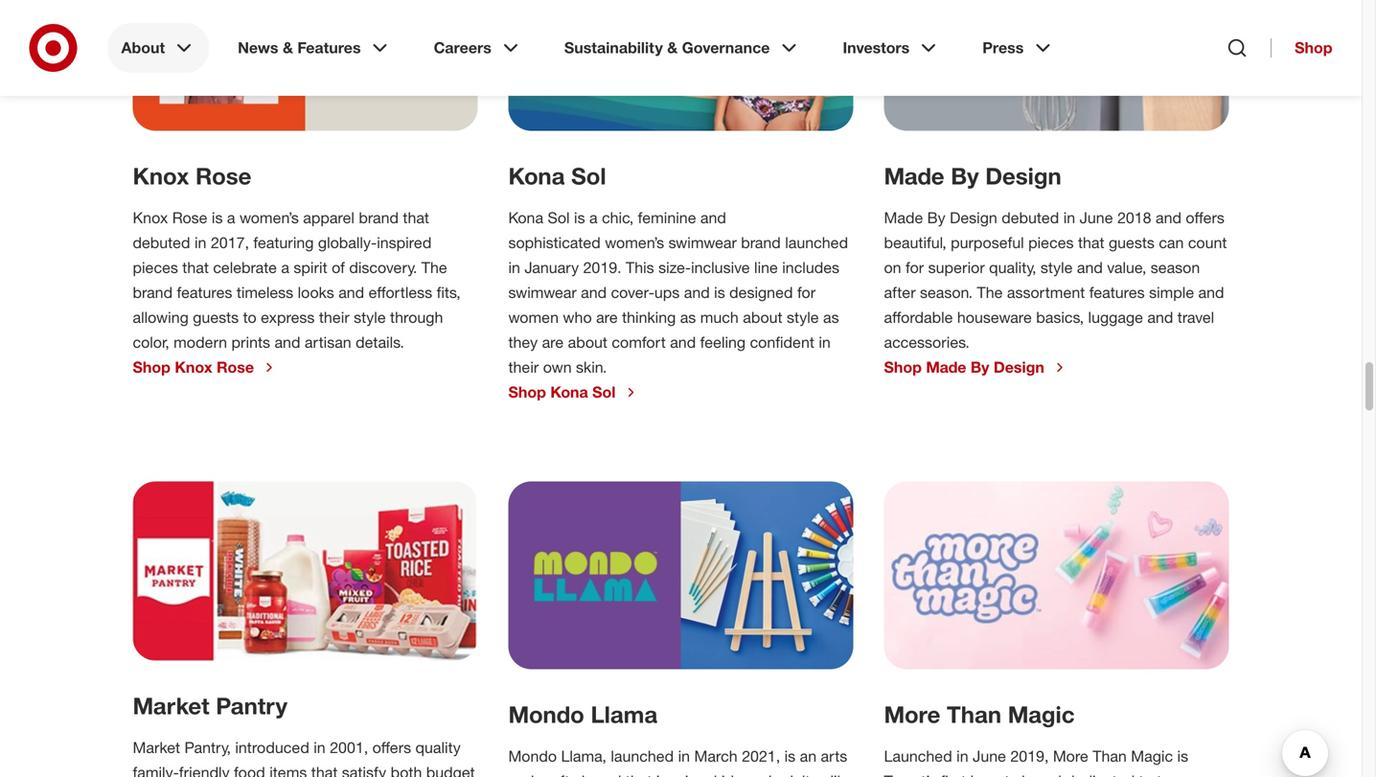 Task type: locate. For each thing, give the bounding box(es) containing it.
a up the 2017,
[[227, 208, 235, 227]]

1 horizontal spatial launched
[[785, 234, 848, 252]]

rose up women's in the top left of the page
[[195, 162, 252, 190]]

0 horizontal spatial to
[[243, 308, 257, 327]]

0 vertical spatial text image
[[884, 0, 1229, 131]]

is
[[212, 208, 223, 227], [574, 209, 585, 227], [785, 747, 796, 766], [1177, 747, 1189, 766]]

a table with food and drinks image
[[133, 482, 478, 661]]

their down they
[[508, 358, 539, 377]]

knox rose is a women's apparel brand that debuted in 2017, featuring globally-inspired pieces that celebrate a spirit of discovery. the brand features timeless looks and effortless fits, allowing guests to express their style through color, modern prints and artisan details. shop knox rose
[[133, 208, 461, 377]]

0 vertical spatial guests
[[1109, 234, 1155, 252]]

0 horizontal spatial more
[[884, 701, 941, 729]]

0 horizontal spatial swimwear
[[508, 283, 577, 302]]

guests inside knox rose is a women's apparel brand that debuted in 2017, featuring globally-inspired pieces that celebrate a spirit of discovery. the brand features timeless looks and effortless fits, allowing guests to express their style through color, modern prints and artisan details. shop knox rose
[[193, 308, 239, 327]]

pieces inside knox rose is a women's apparel brand that debuted in 2017, featuring globally-inspired pieces that celebrate a spirit of discovery. the brand features timeless looks and effortless fits, allowing guests to express their style through color, modern prints and artisan details. shop knox rose
[[133, 258, 178, 277]]

0 horizontal spatial are
[[542, 333, 564, 352]]

their inside knox rose is a women's apparel brand that debuted in 2017, featuring globally-inspired pieces that celebrate a spirit of discovery. the brand features timeless looks and effortless fits, allowing guests to express their style through color, modern prints and artisan details. shop knox rose
[[319, 308, 350, 327]]

brand inside launched in june 2019, more than magic is target's first beauty brand dedicated to tweens
[[1022, 772, 1062, 777]]

1 vertical spatial guests
[[193, 308, 239, 327]]

features inside made by design debuted in june 2018 and offers beautiful, purposeful pieces that guests can count on for superior quality, style and value, season after season. the assortment features simple and affordable houseware basics, luggage and travel accessories. shop made by design
[[1090, 283, 1145, 302]]

as down and is
[[680, 308, 696, 327]]

0 vertical spatial made
[[884, 162, 945, 190]]

governance
[[682, 38, 770, 57]]

mondo llama
[[508, 701, 658, 728]]

comfort
[[612, 333, 666, 352]]

accessories.
[[884, 333, 970, 352]]

1 vertical spatial knox
[[133, 208, 168, 227]]

mondo
[[508, 701, 584, 728], [508, 747, 557, 766]]

market up pantry,
[[133, 692, 209, 720]]

sol
[[571, 162, 606, 190], [548, 209, 570, 227], [592, 383, 616, 402]]

an
[[800, 747, 817, 766]]

to inside launched in june 2019, more than magic is target's first beauty brand dedicated to tweens
[[1139, 772, 1153, 777]]

sol up chic,
[[571, 162, 606, 190]]

kona
[[508, 162, 565, 190], [508, 209, 543, 227], [551, 383, 588, 402]]

made by design debuted in june 2018 and offers beautiful, purposeful pieces that guests can count on for superior quality, style and value, season after season. the assortment features simple and affordable houseware basics, luggage and travel accessories. shop made by design
[[884, 209, 1227, 377]]

0 horizontal spatial features
[[177, 283, 232, 302]]

swimwear up size- at top
[[669, 234, 737, 252]]

the up "fits,"
[[422, 258, 447, 277]]

0 vertical spatial the
[[422, 258, 447, 277]]

1 vertical spatial mondo
[[508, 747, 557, 766]]

featuring
[[253, 233, 314, 252]]

modern
[[174, 333, 227, 352]]

1 horizontal spatial as
[[823, 308, 839, 327]]

0 horizontal spatial style
[[354, 308, 386, 327]]

are right who
[[596, 308, 618, 327]]

rose down prints
[[217, 358, 254, 377]]

is inside knox rose is a women's apparel brand that debuted in 2017, featuring globally-inspired pieces that celebrate a spirit of discovery. the brand features timeless looks and effortless fits, allowing guests to express their style through color, modern prints and artisan details. shop knox rose
[[212, 208, 223, 227]]

1 vertical spatial than
[[1093, 747, 1127, 766]]

1 horizontal spatial june
[[1080, 209, 1113, 227]]

the up the houseware
[[977, 283, 1003, 302]]

market pantry
[[133, 692, 288, 720]]

june inside launched in june 2019, more than magic is target's first beauty brand dedicated to tweens
[[973, 747, 1006, 766]]

2 vertical spatial rose
[[217, 358, 254, 377]]

1 vertical spatial the
[[977, 283, 1003, 302]]

season.
[[920, 283, 973, 302]]

includes
[[782, 258, 840, 277]]

1 vertical spatial swimwear
[[508, 283, 577, 302]]

color,
[[133, 333, 169, 352]]

1 & from the left
[[283, 38, 293, 57]]

0 horizontal spatial text image
[[508, 482, 854, 669]]

2 vertical spatial kona
[[551, 383, 588, 402]]

pieces up quality,
[[1029, 234, 1074, 252]]

shop
[[1295, 38, 1333, 57], [133, 358, 171, 377], [884, 358, 922, 377], [508, 383, 546, 402]]

mondo inside mondo llama, launched in march 2021, is an arts and crafts brand that inspires kids and adults alik
[[508, 747, 557, 766]]

in up first
[[957, 747, 969, 766]]

style up assortment
[[1041, 258, 1073, 277]]

january
[[525, 258, 579, 277]]

1 vertical spatial sol
[[548, 209, 570, 227]]

1 horizontal spatial style
[[787, 308, 819, 327]]

in left january
[[508, 258, 520, 277]]

sol up sophisticated women's
[[548, 209, 570, 227]]

0 horizontal spatial pieces
[[133, 258, 178, 277]]

in right 'design debuted'
[[1064, 209, 1076, 227]]

0 vertical spatial market
[[133, 692, 209, 720]]

crafts
[[539, 772, 577, 777]]

2 vertical spatial by
[[971, 358, 990, 377]]

2017,
[[211, 233, 249, 252]]

0 horizontal spatial the
[[422, 258, 447, 277]]

magic up dedicated at the bottom right of the page
[[1131, 747, 1173, 766]]

confident
[[750, 333, 815, 352]]

and left crafts
[[508, 772, 534, 777]]

as down includes
[[823, 308, 839, 327]]

1 horizontal spatial are
[[596, 308, 618, 327]]

the inside made by design debuted in june 2018 and offers beautiful, purposeful pieces that guests can count on for superior quality, style and value, season after season. the assortment features simple and affordable houseware basics, luggage and travel accessories. shop made by design
[[977, 283, 1003, 302]]

pieces down debuted
[[133, 258, 178, 277]]

by up 'design debuted'
[[951, 162, 979, 190]]

1 vertical spatial rose
[[172, 208, 207, 227]]

a down featuring
[[281, 258, 289, 277]]

mondo for mondo llama
[[508, 701, 584, 728]]

0 vertical spatial than
[[947, 701, 1002, 729]]

made
[[884, 162, 945, 190], [884, 209, 923, 227], [926, 358, 967, 377]]

2 market from the top
[[133, 739, 180, 757]]

& inside sustainability & governance link
[[667, 38, 678, 57]]

1 vertical spatial about
[[568, 333, 608, 352]]

1 vertical spatial for
[[797, 283, 816, 302]]

market
[[133, 692, 209, 720], [133, 739, 180, 757]]

kona down own
[[551, 383, 588, 402]]

1 horizontal spatial than
[[1093, 747, 1127, 766]]

swimwear up women
[[508, 283, 577, 302]]

design up 'design debuted'
[[986, 162, 1062, 190]]

june left 2018 on the right top of page
[[1080, 209, 1113, 227]]

0 horizontal spatial june
[[973, 747, 1006, 766]]

1 vertical spatial by
[[927, 209, 946, 227]]

0 horizontal spatial &
[[283, 38, 293, 57]]

a group of toothbrushes image
[[884, 482, 1229, 670]]

magic up 2019,
[[1008, 701, 1075, 729]]

cover-
[[611, 283, 655, 302]]

2 & from the left
[[667, 38, 678, 57]]

0 horizontal spatial for
[[797, 283, 816, 302]]

& for governance
[[667, 38, 678, 57]]

mondo up llama,
[[508, 701, 584, 728]]

in
[[1064, 209, 1076, 227], [195, 233, 206, 252], [508, 258, 520, 277], [819, 333, 831, 352], [314, 739, 326, 757], [678, 747, 690, 766], [957, 747, 969, 766]]

0 vertical spatial are
[[596, 308, 618, 327]]

0 vertical spatial pieces
[[1029, 234, 1074, 252]]

0 vertical spatial kona
[[508, 162, 565, 190]]

0 horizontal spatial magic
[[1008, 701, 1075, 729]]

design down the houseware
[[994, 358, 1045, 377]]

and left value,
[[1077, 258, 1103, 277]]

0 vertical spatial rose
[[195, 162, 252, 190]]

about
[[121, 38, 165, 57]]

text image for mondo llama
[[508, 482, 854, 669]]

they
[[508, 333, 538, 352]]

introduced
[[235, 739, 309, 757]]

1 vertical spatial pieces
[[133, 258, 178, 277]]

1 mondo from the top
[[508, 701, 584, 728]]

2018
[[1118, 209, 1152, 227]]

1 horizontal spatial for
[[906, 258, 924, 277]]

after
[[884, 283, 916, 302]]

text image for made by design
[[884, 0, 1229, 131]]

june up beauty
[[973, 747, 1006, 766]]

1 vertical spatial june
[[973, 747, 1006, 766]]

brand down 2019,
[[1022, 772, 1062, 777]]

sophisticated women's
[[508, 234, 664, 252]]

0 vertical spatial sol
[[571, 162, 606, 190]]

and up travel
[[1199, 283, 1224, 302]]

2 mondo from the top
[[508, 747, 557, 766]]

press
[[983, 38, 1024, 57]]

0 horizontal spatial about
[[568, 333, 608, 352]]

than up beauty
[[947, 701, 1002, 729]]

0 horizontal spatial their
[[319, 308, 350, 327]]

0 vertical spatial for
[[906, 258, 924, 277]]

kona up sophisticated women's
[[508, 162, 565, 190]]

1 vertical spatial magic
[[1131, 747, 1173, 766]]

beautiful,
[[884, 234, 947, 252]]

1 horizontal spatial to
[[1139, 772, 1153, 777]]

a left chic,
[[589, 209, 598, 227]]

1 vertical spatial made
[[884, 209, 923, 227]]

spirit
[[294, 258, 327, 277]]

than up dedicated at the bottom right of the page
[[1093, 747, 1127, 766]]

0 horizontal spatial than
[[947, 701, 1002, 729]]

in inside "market pantry, introduced in 2001, offers quality family-friendly food items that satisfy both budge"
[[314, 739, 326, 757]]

guests down 2018 on the right top of page
[[1109, 234, 1155, 252]]

& inside the news & features link
[[283, 38, 293, 57]]

inclusive line
[[691, 258, 778, 277]]

0 vertical spatial mondo
[[508, 701, 584, 728]]

artisan
[[305, 333, 351, 352]]

size-
[[659, 258, 691, 277]]

by up beautiful,
[[927, 209, 946, 227]]

launched up inspires
[[611, 747, 674, 766]]

1 vertical spatial market
[[133, 739, 180, 757]]

who
[[563, 308, 592, 327]]

& left governance
[[667, 38, 678, 57]]

is inside "kona sol is a chic, feminine and sophisticated women's swimwear brand launched in january 2019. this size-inclusive line includes swimwear and cover-ups and is designed for women who are thinking as much about style as they are about comfort and feeling confident in their own skin. shop kona sol"
[[574, 209, 585, 227]]

1 features from the left
[[177, 283, 232, 302]]

about down designed
[[743, 308, 783, 327]]

that inside made by design debuted in june 2018 and offers beautiful, purposeful pieces that guests can count on for superior quality, style and value, season after season. the assortment features simple and affordable houseware basics, luggage and travel accessories. shop made by design
[[1078, 234, 1105, 252]]

llama
[[591, 701, 658, 728]]

1 horizontal spatial more
[[1053, 747, 1089, 766]]

careers
[[434, 38, 492, 57]]

0 vertical spatial launched
[[785, 234, 848, 252]]

style up details.
[[354, 308, 386, 327]]

in right 'confident'
[[819, 333, 831, 352]]

sustainability & governance
[[564, 38, 770, 57]]

that left inspires
[[626, 772, 652, 777]]

for right on
[[906, 258, 924, 277]]

in left 2001,
[[314, 739, 326, 757]]

kona down kona sol
[[508, 209, 543, 227]]

launched in june 2019, more than magic is target's first beauty brand dedicated to tweens
[[884, 747, 1210, 777]]

style inside "kona sol is a chic, feminine and sophisticated women's swimwear brand launched in january 2019. this size-inclusive line includes swimwear and cover-ups and is designed for women who are thinking as much about style as they are about comfort and feeling confident in their own skin. shop kona sol"
[[787, 308, 819, 327]]

0 vertical spatial swimwear
[[669, 234, 737, 252]]

1 vertical spatial design
[[994, 358, 1045, 377]]

for inside "kona sol is a chic, feminine and sophisticated women's swimwear brand launched in january 2019. this size-inclusive line includes swimwear and cover-ups and is designed for women who are thinking as much about style as they are about comfort and feeling confident in their own skin. shop kona sol"
[[797, 283, 816, 302]]

news & features link
[[224, 23, 405, 73]]

1 vertical spatial are
[[542, 333, 564, 352]]

0 vertical spatial june
[[1080, 209, 1113, 227]]

style inside made by design debuted in june 2018 and offers beautiful, purposeful pieces that guests can count on for superior quality, style and value, season after season. the assortment features simple and affordable houseware basics, luggage and travel accessories. shop made by design
[[1041, 258, 1073, 277]]

about
[[743, 308, 783, 327], [568, 333, 608, 352]]

family-
[[133, 764, 179, 777]]

june
[[1080, 209, 1113, 227], [973, 747, 1006, 766]]

1 vertical spatial their
[[508, 358, 539, 377]]

1 vertical spatial more
[[1053, 747, 1089, 766]]

1 horizontal spatial pieces
[[1029, 234, 1074, 252]]

in up inspires
[[678, 747, 690, 766]]

pieces inside made by design debuted in june 2018 and offers beautiful, purposeful pieces that guests can count on for superior quality, style and value, season after season. the assortment features simple and affordable houseware basics, luggage and travel accessories. shop made by design
[[1029, 234, 1074, 252]]

rose up debuted
[[172, 208, 207, 227]]

1 horizontal spatial guests
[[1109, 234, 1155, 252]]

purposeful
[[951, 234, 1024, 252]]

1 vertical spatial launched
[[611, 747, 674, 766]]

kona sol
[[508, 162, 606, 190]]

1 horizontal spatial &
[[667, 38, 678, 57]]

shop inside knox rose is a women's apparel brand that debuted in 2017, featuring globally-inspired pieces that celebrate a spirit of discovery. the brand features timeless looks and effortless fits, allowing guests to express their style through color, modern prints and artisan details. shop knox rose
[[133, 358, 171, 377]]

text image
[[884, 0, 1229, 131], [508, 482, 854, 669]]

0 vertical spatial to
[[243, 308, 257, 327]]

for down includes
[[797, 283, 816, 302]]

offers
[[372, 739, 411, 757]]

that down 2001,
[[311, 764, 338, 777]]

2 horizontal spatial a
[[589, 209, 598, 227]]

that down debuted
[[182, 258, 209, 277]]

to right dedicated at the bottom right of the page
[[1139, 772, 1153, 777]]

made by design
[[884, 162, 1062, 190]]

and down express
[[275, 333, 300, 352]]

more than magic
[[884, 701, 1075, 729]]

mondo up crafts
[[508, 747, 557, 766]]

sol down skin.
[[592, 383, 616, 402]]

& right the news
[[283, 38, 293, 57]]

0 horizontal spatial launched
[[611, 747, 674, 766]]

0 vertical spatial knox
[[133, 162, 189, 190]]

to up prints
[[243, 308, 257, 327]]

0 horizontal spatial a
[[227, 208, 235, 227]]

market inside "market pantry, introduced in 2001, offers quality family-friendly food items that satisfy both budge"
[[133, 739, 180, 757]]

1 horizontal spatial features
[[1090, 283, 1145, 302]]

2021,
[[742, 747, 780, 766]]

on
[[884, 258, 902, 277]]

style up 'confident'
[[787, 308, 819, 327]]

more up dedicated at the bottom right of the page
[[1053, 747, 1089, 766]]

1 horizontal spatial their
[[508, 358, 539, 377]]

launched up includes
[[785, 234, 848, 252]]

0 vertical spatial their
[[319, 308, 350, 327]]

a
[[227, 208, 235, 227], [589, 209, 598, 227], [281, 258, 289, 277]]

sustainability & governance link
[[551, 23, 814, 73]]

2 horizontal spatial style
[[1041, 258, 1073, 277]]

to
[[243, 308, 257, 327], [1139, 772, 1153, 777]]

1 vertical spatial kona
[[508, 209, 543, 227]]

more up 'launched'
[[884, 701, 941, 729]]

news & features
[[238, 38, 361, 57]]

1 horizontal spatial magic
[[1131, 747, 1173, 766]]

in left the 2017,
[[195, 233, 206, 252]]

0 vertical spatial by
[[951, 162, 979, 190]]

mondo llama, launched in march 2021, is an arts and crafts brand that inspires kids and adults alik
[[508, 747, 853, 777]]

brand
[[359, 208, 399, 227], [741, 234, 781, 252], [133, 283, 173, 302], [582, 772, 622, 777], [1022, 772, 1062, 777]]

2 features from the left
[[1090, 283, 1145, 302]]

guests up modern
[[193, 308, 239, 327]]

a inside "kona sol is a chic, feminine and sophisticated women's swimwear brand launched in january 2019. this size-inclusive line includes swimwear and cover-ups and is designed for women who are thinking as much about style as they are about comfort and feeling confident in their own skin. shop kona sol"
[[589, 209, 598, 227]]

1 vertical spatial text image
[[508, 482, 854, 669]]

1 horizontal spatial about
[[743, 308, 783, 327]]

market up family-
[[133, 739, 180, 757]]

knox
[[133, 162, 189, 190], [133, 208, 168, 227], [175, 358, 212, 377]]

1 horizontal spatial text image
[[884, 0, 1229, 131]]

brand up inspired
[[359, 208, 399, 227]]

features down 'celebrate'
[[177, 283, 232, 302]]

1 horizontal spatial the
[[977, 283, 1003, 302]]

by down the houseware
[[971, 358, 990, 377]]

features
[[177, 283, 232, 302], [1090, 283, 1145, 302]]

guests inside made by design debuted in june 2018 and offers beautiful, purposeful pieces that guests can count on for superior quality, style and value, season after season. the assortment features simple and affordable houseware basics, luggage and travel accessories. shop made by design
[[1109, 234, 1155, 252]]

features up luggage
[[1090, 283, 1145, 302]]

& for features
[[283, 38, 293, 57]]

0 horizontal spatial as
[[680, 308, 696, 327]]

launched inside "kona sol is a chic, feminine and sophisticated women's swimwear brand launched in january 2019. this size-inclusive line includes swimwear and cover-ups and is designed for women who are thinking as much about style as they are about comfort and feeling confident in their own skin. shop kona sol"
[[785, 234, 848, 252]]

count
[[1188, 234, 1227, 252]]

shop link
[[1271, 38, 1333, 58]]

style inside knox rose is a women's apparel brand that debuted in 2017, featuring globally-inspired pieces that celebrate a spirit of discovery. the brand features timeless looks and effortless fits, allowing guests to express their style through color, modern prints and artisan details. shop knox rose
[[354, 308, 386, 327]]

than
[[947, 701, 1002, 729], [1093, 747, 1127, 766]]

the inside knox rose is a women's apparel brand that debuted in 2017, featuring globally-inspired pieces that celebrate a spirit of discovery. the brand features timeless looks and effortless fits, allowing guests to express their style through color, modern prints and artisan details. shop knox rose
[[422, 258, 447, 277]]

1 vertical spatial to
[[1139, 772, 1153, 777]]

1 horizontal spatial a
[[281, 258, 289, 277]]

thinking
[[622, 308, 676, 327]]

brand down llama,
[[582, 772, 622, 777]]

globally-
[[318, 233, 377, 252]]

launched
[[785, 234, 848, 252], [611, 747, 674, 766]]

dedicated
[[1066, 772, 1135, 777]]

about up skin.
[[568, 333, 608, 352]]

their up "artisan"
[[319, 308, 350, 327]]

that up assortment
[[1078, 234, 1105, 252]]

brand up inclusive line
[[741, 234, 781, 252]]

design inside made by design debuted in june 2018 and offers beautiful, purposeful pieces that guests can count on for superior quality, style and value, season after season. the assortment features simple and affordable houseware basics, luggage and travel accessories. shop made by design
[[994, 358, 1045, 377]]

for
[[906, 258, 924, 277], [797, 283, 816, 302]]

are up own
[[542, 333, 564, 352]]

market pantry, introduced in 2001, offers quality family-friendly food items that satisfy both budge
[[133, 739, 475, 777]]

0 horizontal spatial guests
[[193, 308, 239, 327]]

inspired
[[377, 233, 432, 252]]

1 market from the top
[[133, 692, 209, 720]]



Task type: vqa. For each thing, say whether or not it's contained in the screenshot.
arts
yes



Task type: describe. For each thing, give the bounding box(es) containing it.
food
[[234, 764, 265, 777]]

knox for knox rose
[[133, 162, 189, 190]]

women's
[[240, 208, 299, 227]]

news
[[238, 38, 278, 57]]

investors
[[843, 38, 910, 57]]

2 vertical spatial knox
[[175, 358, 212, 377]]

market for market pantry, introduced in 2001, offers quality family-friendly food items that satisfy both budge
[[133, 739, 180, 757]]

luggage
[[1088, 308, 1143, 327]]

in inside mondo llama, launched in march 2021, is an arts and crafts brand that inspires kids and adults alik
[[678, 747, 690, 766]]

skin.
[[576, 358, 607, 377]]

and down 2021,
[[746, 772, 772, 777]]

brand up allowing
[[133, 283, 173, 302]]

that inside mondo llama, launched in march 2021, is an arts and crafts brand that inspires kids and adults alik
[[626, 772, 652, 777]]

fits,
[[437, 283, 461, 302]]

sol for kona sol is a chic, feminine and sophisticated women's swimwear brand launched in january 2019. this size-inclusive line includes swimwear and cover-ups and is designed for women who are thinking as much about style as they are about comfort and feeling confident in their own skin. shop kona sol
[[548, 209, 570, 227]]

market for market pantry
[[133, 692, 209, 720]]

features inside knox rose is a women's apparel brand that debuted in 2017, featuring globally-inspired pieces that celebrate a spirit of discovery. the brand features timeless looks and effortless fits, allowing guests to express their style through color, modern prints and artisan details. shop knox rose
[[177, 283, 232, 302]]

more inside launched in june 2019, more than magic is target's first beauty brand dedicated to tweens
[[1053, 747, 1089, 766]]

than inside launched in june 2019, more than magic is target's first beauty brand dedicated to tweens
[[1093, 747, 1127, 766]]

quality
[[416, 739, 461, 757]]

mondo for mondo llama, launched in march 2021, is an arts and crafts brand that inspires kids and adults alik
[[508, 747, 557, 766]]

travel
[[1178, 308, 1215, 327]]

brand inside "kona sol is a chic, feminine and sophisticated women's swimwear brand launched in january 2019. this size-inclusive line includes swimwear and cover-ups and is designed for women who are thinking as much about style as they are about comfort and feeling confident in their own skin. shop kona sol"
[[741, 234, 781, 252]]

launched
[[884, 747, 952, 766]]

effortless
[[369, 283, 432, 302]]

a person in a garment image
[[508, 0, 854, 131]]

debuted
[[133, 233, 190, 252]]

chic,
[[602, 209, 634, 227]]

2 as from the left
[[823, 308, 839, 327]]

and offers
[[1156, 209, 1225, 227]]

beauty
[[970, 772, 1018, 777]]

for inside made by design debuted in june 2018 and offers beautiful, purposeful pieces that guests can count on for superior quality, style and value, season after season. the assortment features simple and affordable houseware basics, luggage and travel accessories. shop made by design
[[906, 258, 924, 277]]

can
[[1159, 234, 1184, 252]]

both
[[391, 764, 422, 777]]

to inside knox rose is a women's apparel brand that debuted in 2017, featuring globally-inspired pieces that celebrate a spirit of discovery. the brand features timeless looks and effortless fits, allowing guests to express their style through color, modern prints and artisan details. shop knox rose
[[243, 308, 257, 327]]

is inside mondo llama, launched in march 2021, is an arts and crafts brand that inspires kids and adults alik
[[785, 747, 796, 766]]

shop inside made by design debuted in june 2018 and offers beautiful, purposeful pieces that guests can count on for superior quality, style and value, season after season. the assortment features simple and affordable houseware basics, luggage and travel accessories. shop made by design
[[884, 358, 922, 377]]

by for design debuted
[[927, 209, 946, 227]]

adults
[[776, 772, 818, 777]]

june inside made by design debuted in june 2018 and offers beautiful, purposeful pieces that guests can count on for superior quality, style and value, season after season. the assortment features simple and affordable houseware basics, luggage and travel accessories. shop made by design
[[1080, 209, 1113, 227]]

value,
[[1107, 258, 1147, 277]]

kona sol is a chic, feminine and sophisticated women's swimwear brand launched in january 2019. this size-inclusive line includes swimwear and cover-ups and is designed for women who are thinking as much about style as they are about comfort and feeling confident in their own skin. shop kona sol
[[508, 209, 848, 402]]

that up inspired
[[403, 208, 429, 227]]

details.
[[356, 333, 404, 352]]

and is
[[684, 283, 725, 302]]

shop kona sol link
[[508, 383, 639, 402]]

target's
[[884, 772, 936, 777]]

quality,
[[989, 258, 1037, 277]]

0 vertical spatial more
[[884, 701, 941, 729]]

this
[[626, 258, 654, 277]]

2 vertical spatial made
[[926, 358, 967, 377]]

and left "feeling"
[[670, 333, 696, 352]]

in inside knox rose is a women's apparel brand that debuted in 2017, featuring globally-inspired pieces that celebrate a spirit of discovery. the brand features timeless looks and effortless fits, allowing guests to express their style through color, modern prints and artisan details. shop knox rose
[[195, 233, 206, 252]]

discovery.
[[349, 258, 417, 277]]

sustainability
[[564, 38, 663, 57]]

a for rose
[[227, 208, 235, 227]]

celebrate
[[213, 258, 277, 277]]

rose for knox rose
[[195, 162, 252, 190]]

0 vertical spatial design
[[986, 162, 1062, 190]]

investors link
[[829, 23, 954, 73]]

prints
[[231, 333, 270, 352]]

satisfy
[[342, 764, 386, 777]]

0 vertical spatial about
[[743, 308, 783, 327]]

timeless
[[237, 283, 293, 302]]

shop made by design link
[[884, 358, 1068, 377]]

express
[[261, 308, 315, 327]]

kona for kona sol
[[508, 162, 565, 190]]

made for made by design
[[884, 162, 945, 190]]

in inside made by design debuted in june 2018 and offers beautiful, purposeful pieces that guests can count on for superior quality, style and value, season after season. the assortment features simple and affordable houseware basics, luggage and travel accessories. shop made by design
[[1064, 209, 1076, 227]]

arts
[[821, 747, 848, 766]]

knox for knox rose is a women's apparel brand that debuted in 2017, featuring globally-inspired pieces that celebrate a spirit of discovery. the brand features timeless looks and effortless fits, allowing guests to express their style through color, modern prints and artisan details. shop knox rose
[[133, 208, 168, 227]]

features
[[297, 38, 361, 57]]

that inside "market pantry, introduced in 2001, offers quality family-friendly food items that satisfy both budge"
[[311, 764, 338, 777]]

1 as from the left
[[680, 308, 696, 327]]

application image
[[133, 0, 478, 131]]

1 horizontal spatial swimwear
[[669, 234, 737, 252]]

is inside launched in june 2019, more than magic is target's first beauty brand dedicated to tweens
[[1177, 747, 1189, 766]]

their inside "kona sol is a chic, feminine and sophisticated women's swimwear brand launched in january 2019. this size-inclusive line includes swimwear and cover-ups and is designed for women who are thinking as much about style as they are about comfort and feeling confident in their own skin. shop kona sol"
[[508, 358, 539, 377]]

assortment
[[1007, 283, 1085, 302]]

2001,
[[330, 739, 368, 757]]

llama,
[[561, 747, 607, 766]]

0 vertical spatial magic
[[1008, 701, 1075, 729]]

inspires
[[656, 772, 710, 777]]

2 vertical spatial sol
[[592, 383, 616, 402]]

kids
[[714, 772, 742, 777]]

brand inside mondo llama, launched in march 2021, is an arts and crafts brand that inspires kids and adults alik
[[582, 772, 622, 777]]

friendly
[[179, 764, 230, 777]]

through
[[390, 308, 443, 327]]

designed
[[730, 283, 793, 302]]

pantry,
[[185, 739, 231, 757]]

season
[[1151, 258, 1200, 277]]

first
[[941, 772, 966, 777]]

and down 2019.
[[581, 283, 607, 302]]

by for design
[[951, 162, 979, 190]]

women
[[508, 308, 559, 327]]

in inside launched in june 2019, more than magic is target's first beauty brand dedicated to tweens
[[957, 747, 969, 766]]

sol for kona sol
[[571, 162, 606, 190]]

launched inside mondo llama, launched in march 2021, is an arts and crafts brand that inspires kids and adults alik
[[611, 747, 674, 766]]

and down of
[[339, 283, 364, 302]]

feminine
[[638, 209, 696, 227]]

march
[[694, 747, 738, 766]]

items
[[270, 764, 307, 777]]

pantry
[[216, 692, 288, 720]]

and down simple on the top of the page
[[1148, 308, 1173, 327]]

shop inside "kona sol is a chic, feminine and sophisticated women's swimwear brand launched in january 2019. this size-inclusive line includes swimwear and cover-ups and is designed for women who are thinking as much about style as they are about comfort and feeling confident in their own skin. shop kona sol"
[[508, 383, 546, 402]]

kona for kona sol is a chic, feminine and sophisticated women's swimwear brand launched in january 2019. this size-inclusive line includes swimwear and cover-ups and is designed for women who are thinking as much about style as they are about comfort and feeling confident in their own skin. shop kona sol
[[508, 209, 543, 227]]

superior
[[928, 258, 985, 277]]

rose for knox rose is a women's apparel brand that debuted in 2017, featuring globally-inspired pieces that celebrate a spirit of discovery. the brand features timeless looks and effortless fits, allowing guests to express their style through color, modern prints and artisan details. shop knox rose
[[172, 208, 207, 227]]

a for sol
[[589, 209, 598, 227]]

and right feminine
[[701, 209, 726, 227]]

much
[[700, 308, 739, 327]]

allowing
[[133, 308, 189, 327]]

about link
[[108, 23, 209, 73]]

feeling
[[700, 333, 746, 352]]

design debuted
[[950, 209, 1059, 227]]

knox rose
[[133, 162, 252, 190]]

houseware
[[957, 308, 1032, 327]]

magic inside launched in june 2019, more than magic is target's first beauty brand dedicated to tweens
[[1131, 747, 1173, 766]]

ups
[[655, 283, 680, 302]]

basics,
[[1036, 308, 1084, 327]]

made for made by design debuted in june 2018 and offers beautiful, purposeful pieces that guests can count on for superior quality, style and value, season after season. the assortment features simple and affordable houseware basics, luggage and travel accessories. shop made by design
[[884, 209, 923, 227]]

affordable
[[884, 308, 953, 327]]



